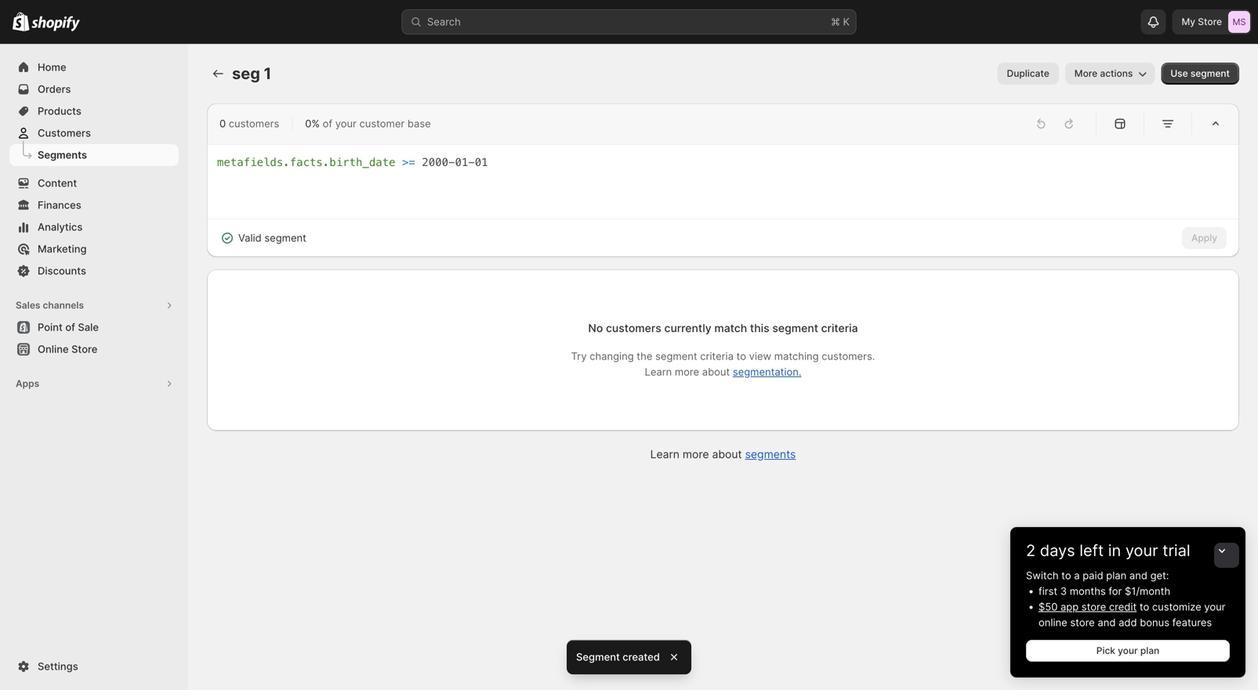 Task type: vqa. For each thing, say whether or not it's contained in the screenshot.
Segments link
yes



Task type: locate. For each thing, give the bounding box(es) containing it.
1 vertical spatial plan
[[1141, 646, 1160, 657]]

segments
[[38, 149, 87, 161]]

finances link
[[9, 194, 179, 216]]

more
[[675, 366, 699, 378], [683, 448, 709, 461]]

0 vertical spatial learn
[[645, 366, 672, 378]]

0 vertical spatial of
[[323, 118, 333, 130]]

0 horizontal spatial store
[[71, 343, 98, 356]]

customers.
[[822, 350, 875, 363]]

first
[[1039, 586, 1058, 598]]

1 vertical spatial store
[[71, 343, 98, 356]]

your right "pick"
[[1118, 646, 1138, 657]]

apps button
[[9, 373, 179, 395]]

criteria inside try changing the segment criteria to view matching customers. learn more about
[[700, 350, 734, 363]]

about left segments
[[712, 448, 742, 461]]

about inside try changing the segment criteria to view matching customers. learn more about
[[702, 366, 730, 378]]

segment right 'use'
[[1191, 68, 1230, 79]]

to left a
[[1062, 570, 1071, 582]]

customers up the
[[606, 322, 662, 335]]

and inside the to customize your online store and add bonus features
[[1098, 617, 1116, 629]]

point of sale button
[[0, 317, 188, 339]]

2 horizontal spatial to
[[1140, 601, 1150, 613]]

criteria down the no customers currently match this segment criteria
[[700, 350, 734, 363]]

pick your plan link
[[1026, 641, 1230, 662]]

⌘
[[831, 16, 840, 28]]

content link
[[9, 172, 179, 194]]

plan down bonus
[[1141, 646, 1160, 657]]

first 3 months for $1/month
[[1039, 586, 1171, 598]]

0 horizontal spatial of
[[65, 321, 75, 334]]

more down the currently
[[675, 366, 699, 378]]

valid segment alert
[[207, 220, 319, 257]]

$1/month
[[1125, 586, 1171, 598]]

about down the no customers currently match this segment criteria
[[702, 366, 730, 378]]

my store image
[[1229, 11, 1251, 33]]

plan up for
[[1106, 570, 1127, 582]]

of
[[323, 118, 333, 130], [65, 321, 75, 334]]

duplicate
[[1007, 68, 1050, 79]]

segment down the currently
[[656, 350, 697, 363]]

customers for 0
[[229, 118, 279, 130]]

undo image
[[1033, 116, 1049, 132]]

and left add
[[1098, 617, 1116, 629]]

1 vertical spatial and
[[1098, 617, 1116, 629]]

0 horizontal spatial criteria
[[700, 350, 734, 363]]

0 vertical spatial criteria
[[821, 322, 858, 335]]

use segment button
[[1161, 63, 1240, 85]]

2
[[1026, 541, 1036, 561]]

0 vertical spatial store
[[1198, 16, 1222, 27]]

store down $50 app store credit link
[[1070, 617, 1095, 629]]

0 vertical spatial customers
[[229, 118, 279, 130]]

1 horizontal spatial criteria
[[821, 322, 858, 335]]

0 horizontal spatial customers
[[229, 118, 279, 130]]

store for online store
[[71, 343, 98, 356]]

0%
[[305, 118, 320, 130]]

to down $1/month
[[1140, 601, 1150, 613]]

1 vertical spatial store
[[1070, 617, 1095, 629]]

view
[[749, 350, 772, 363]]

this
[[750, 322, 770, 335]]

0 horizontal spatial and
[[1098, 617, 1116, 629]]

1 horizontal spatial store
[[1198, 16, 1222, 27]]

more left segments
[[683, 448, 709, 461]]

discounts link
[[9, 260, 179, 282]]

0
[[220, 118, 226, 130]]

home link
[[9, 56, 179, 78]]

switch to a paid plan and get:
[[1026, 570, 1169, 582]]

and up $1/month
[[1130, 570, 1148, 582]]

segment
[[1191, 68, 1230, 79], [264, 232, 306, 244], [773, 322, 818, 335], [656, 350, 697, 363]]

left
[[1080, 541, 1104, 561]]

a
[[1074, 570, 1080, 582]]

your right in
[[1126, 541, 1158, 561]]

your up features
[[1205, 601, 1226, 613]]

learn more about segments
[[650, 448, 796, 461]]

actions
[[1100, 68, 1133, 79]]

discounts
[[38, 265, 86, 277]]

add
[[1119, 617, 1137, 629]]

1 horizontal spatial of
[[323, 118, 333, 130]]

to left the view
[[737, 350, 746, 363]]

0 vertical spatial to
[[737, 350, 746, 363]]

to inside try changing the segment criteria to view matching customers. learn more about
[[737, 350, 746, 363]]

of left sale
[[65, 321, 75, 334]]

1 horizontal spatial to
[[1062, 570, 1071, 582]]

store
[[1198, 16, 1222, 27], [71, 343, 98, 356]]

segment right valid
[[264, 232, 306, 244]]

bonus
[[1140, 617, 1170, 629]]

2 vertical spatial to
[[1140, 601, 1150, 613]]

criteria up "customers."
[[821, 322, 858, 335]]

1 horizontal spatial customers
[[606, 322, 662, 335]]

segment up matching
[[773, 322, 818, 335]]

1
[[264, 64, 271, 83]]

to customize your online store and add bonus features
[[1039, 601, 1226, 629]]

1 horizontal spatial and
[[1130, 570, 1148, 582]]

0 horizontal spatial to
[[737, 350, 746, 363]]

no customers currently match this segment criteria
[[588, 322, 858, 335]]

settings
[[38, 661, 78, 673]]

customers
[[38, 127, 91, 139]]

segmentation. link
[[733, 366, 802, 378]]

use segment
[[1171, 68, 1230, 79]]

sales
[[16, 300, 40, 311]]

to
[[737, 350, 746, 363], [1062, 570, 1071, 582], [1140, 601, 1150, 613]]

products
[[38, 105, 81, 117]]

search
[[427, 16, 461, 28]]

store down sale
[[71, 343, 98, 356]]

more actions
[[1075, 68, 1133, 79]]

learn
[[645, 366, 672, 378], [650, 448, 680, 461]]

of right 0%
[[323, 118, 333, 130]]

0 vertical spatial and
[[1130, 570, 1148, 582]]

customers right 0
[[229, 118, 279, 130]]

sale
[[78, 321, 99, 334]]

plan
[[1106, 570, 1127, 582], [1141, 646, 1160, 657]]

my store
[[1182, 16, 1222, 27]]

1 vertical spatial criteria
[[700, 350, 734, 363]]

pick
[[1097, 646, 1116, 657]]

of inside button
[[65, 321, 75, 334]]

home
[[38, 61, 66, 73]]

2 days left in your trial button
[[1011, 528, 1246, 561]]

customer
[[359, 118, 405, 130]]

1 vertical spatial about
[[712, 448, 742, 461]]

1 vertical spatial of
[[65, 321, 75, 334]]

your
[[335, 118, 357, 130], [1126, 541, 1158, 561], [1205, 601, 1226, 613], [1118, 646, 1138, 657]]

more
[[1075, 68, 1098, 79]]

segments
[[745, 448, 796, 461]]

pick your plan
[[1097, 646, 1160, 657]]

currently
[[664, 322, 712, 335]]

0 vertical spatial more
[[675, 366, 699, 378]]

content
[[38, 177, 77, 189]]

point
[[38, 321, 63, 334]]

point of sale link
[[9, 317, 179, 339]]

matching
[[774, 350, 819, 363]]

channels
[[43, 300, 84, 311]]

finances
[[38, 199, 81, 211]]

changing
[[590, 350, 634, 363]]

0 vertical spatial plan
[[1106, 570, 1127, 582]]

1 vertical spatial customers
[[606, 322, 662, 335]]

criteria
[[821, 322, 858, 335], [700, 350, 734, 363]]

0 vertical spatial about
[[702, 366, 730, 378]]

of for your
[[323, 118, 333, 130]]

store down months on the right of the page
[[1082, 601, 1106, 613]]

store inside button
[[71, 343, 98, 356]]

your inside the to customize your online store and add bonus features
[[1205, 601, 1226, 613]]

$50
[[1039, 601, 1058, 613]]

store right the my
[[1198, 16, 1222, 27]]

of for sale
[[65, 321, 75, 334]]

shopify image
[[13, 12, 29, 31], [32, 16, 80, 32]]



Task type: describe. For each thing, give the bounding box(es) containing it.
segment inside button
[[1191, 68, 1230, 79]]

learn inside try changing the segment criteria to view matching customers. learn more about
[[645, 366, 672, 378]]

apps
[[16, 378, 39, 390]]

analytics
[[38, 221, 83, 233]]

try
[[571, 350, 587, 363]]

base
[[408, 118, 431, 130]]

to inside the to customize your online store and add bonus features
[[1140, 601, 1150, 613]]

match
[[715, 322, 747, 335]]

for
[[1109, 586, 1122, 598]]

2 days left in your trial element
[[1011, 568, 1246, 678]]

$50 app store credit link
[[1039, 601, 1137, 613]]

valid segment
[[238, 232, 306, 244]]

online
[[38, 343, 69, 356]]

sales channels
[[16, 300, 84, 311]]

k
[[843, 16, 850, 28]]

redo image
[[1062, 116, 1077, 132]]

point of sale
[[38, 321, 99, 334]]

store for my store
[[1198, 16, 1222, 27]]

paid
[[1083, 570, 1104, 582]]

marketing
[[38, 243, 87, 255]]

in
[[1108, 541, 1121, 561]]

sales channels button
[[9, 295, 179, 317]]

apply
[[1192, 232, 1218, 244]]

marketing link
[[9, 238, 179, 260]]

0% of your customer base
[[305, 118, 431, 130]]

0 customers
[[220, 118, 279, 130]]

segments link
[[9, 144, 179, 166]]

segment
[[576, 652, 620, 664]]

2 days left in your trial
[[1026, 541, 1191, 561]]

3
[[1061, 586, 1067, 598]]

online store link
[[9, 339, 179, 361]]

segment inside try changing the segment criteria to view matching customers. learn more about
[[656, 350, 697, 363]]

customize
[[1152, 601, 1202, 613]]

the
[[637, 350, 653, 363]]

analytics link
[[9, 216, 179, 238]]

my
[[1182, 16, 1196, 27]]

1 horizontal spatial plan
[[1141, 646, 1160, 657]]

segment inside alert
[[264, 232, 306, 244]]

and for plan
[[1130, 570, 1148, 582]]

products link
[[9, 100, 179, 122]]

seg 1
[[232, 64, 271, 83]]

orders
[[38, 83, 71, 95]]

1 vertical spatial to
[[1062, 570, 1071, 582]]

created
[[623, 652, 660, 664]]

segment created
[[576, 652, 660, 664]]

no
[[588, 322, 603, 335]]

switch
[[1026, 570, 1059, 582]]

seg
[[232, 64, 260, 83]]

To create a segment, choose a template or apply a filter. text field
[[217, 154, 1229, 209]]

customers link
[[9, 122, 179, 144]]

your inside dropdown button
[[1126, 541, 1158, 561]]

segmentation.
[[733, 366, 802, 378]]

more inside try changing the segment criteria to view matching customers. learn more about
[[675, 366, 699, 378]]

0 horizontal spatial plan
[[1106, 570, 1127, 582]]

orders link
[[9, 78, 179, 100]]

⌘ k
[[831, 16, 850, 28]]

try changing the segment criteria to view matching customers. learn more about
[[571, 350, 875, 378]]

more actions button
[[1065, 63, 1155, 85]]

your right 0%
[[335, 118, 357, 130]]

1 vertical spatial learn
[[650, 448, 680, 461]]

app
[[1061, 601, 1079, 613]]

segments link
[[745, 448, 796, 461]]

customers for no
[[606, 322, 662, 335]]

online store
[[38, 343, 98, 356]]

$50 app store credit
[[1039, 601, 1137, 613]]

features
[[1173, 617, 1212, 629]]

Editor field
[[217, 154, 1229, 209]]

0 horizontal spatial shopify image
[[13, 12, 29, 31]]

valid
[[238, 232, 262, 244]]

apply button
[[1182, 227, 1227, 249]]

store inside the to customize your online store and add bonus features
[[1070, 617, 1095, 629]]

get:
[[1151, 570, 1169, 582]]

1 horizontal spatial shopify image
[[32, 16, 80, 32]]

0 vertical spatial store
[[1082, 601, 1106, 613]]

months
[[1070, 586, 1106, 598]]

1 vertical spatial more
[[683, 448, 709, 461]]

settings link
[[9, 656, 179, 678]]

online store button
[[0, 339, 188, 361]]

days
[[1040, 541, 1075, 561]]

and for store
[[1098, 617, 1116, 629]]



